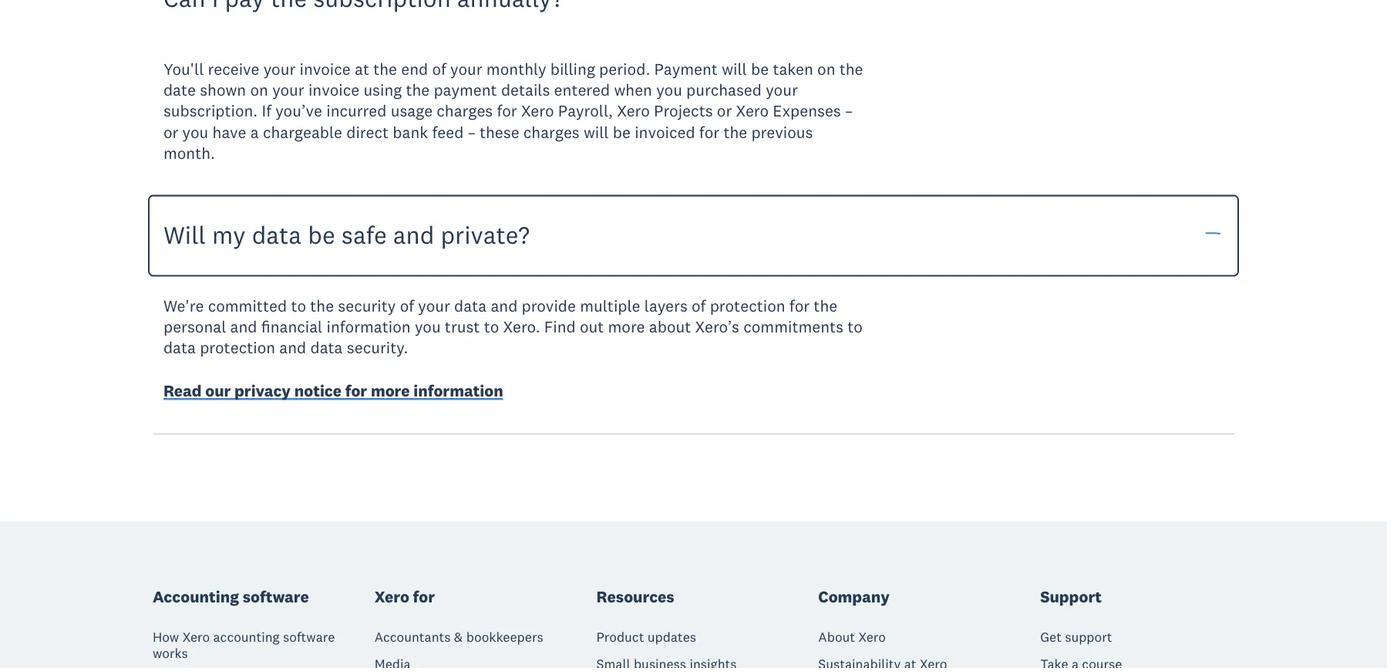 Task type: locate. For each thing, give the bounding box(es) containing it.
invoice up incurred
[[309, 80, 360, 100]]

will up purchased
[[722, 59, 747, 79]]

of up xero's
[[692, 295, 706, 315]]

1 vertical spatial be
[[613, 122, 631, 142]]

you up projects
[[657, 80, 683, 100]]

0 horizontal spatial –
[[468, 122, 476, 142]]

xero up accountants
[[375, 586, 409, 606]]

you left trust
[[415, 316, 441, 337]]

private?
[[441, 219, 530, 250]]

be
[[751, 59, 769, 79], [613, 122, 631, 142], [308, 219, 335, 250]]

1 vertical spatial charges
[[524, 122, 580, 142]]

1 horizontal spatial you
[[415, 316, 441, 337]]

bank
[[393, 122, 428, 142]]

– right expenses
[[845, 101, 853, 121]]

invoice left at
[[300, 59, 351, 79]]

0 vertical spatial software
[[243, 586, 309, 606]]

data up trust
[[454, 295, 487, 315]]

1 horizontal spatial charges
[[524, 122, 580, 142]]

1 horizontal spatial information
[[414, 380, 503, 400]]

information inside 'we're committed to the security of your data and provide multiple layers of protection for the personal and financial information you trust to xero. find out more about xero's commitments to data protection and data security.'
[[327, 316, 411, 337]]

0 horizontal spatial be
[[308, 219, 335, 250]]

xero right how
[[183, 628, 210, 645]]

support
[[1041, 586, 1102, 606]]

or
[[717, 101, 732, 121], [163, 122, 178, 142]]

and inside dropdown button
[[393, 219, 435, 250]]

to
[[291, 295, 306, 315], [484, 316, 499, 337], [848, 316, 863, 337]]

0 horizontal spatial information
[[327, 316, 411, 337]]

1 vertical spatial information
[[414, 380, 503, 400]]

information down trust
[[414, 380, 503, 400]]

your up trust
[[418, 295, 450, 315]]

of inside you'll receive your invoice at the end of your monthly billing period. payment will be taken on the date shown on your invoice using the payment details entered when you purchased your subscription.    if you've incurred usage charges for xero payroll, xero projects or xero expenses – or you have a chargeable direct bank feed – these charges will be invoiced for the previous month.
[[432, 59, 446, 79]]

0 horizontal spatial on
[[250, 80, 268, 100]]

you up month.
[[183, 122, 208, 142]]

1 vertical spatial or
[[163, 122, 178, 142]]

company
[[819, 586, 890, 606]]

for
[[497, 101, 517, 121], [700, 122, 720, 142], [790, 295, 810, 315], [345, 380, 367, 400], [413, 586, 435, 606]]

product updates link
[[597, 628, 697, 645]]

the down end at the left top of the page
[[406, 80, 430, 100]]

these
[[480, 122, 520, 142]]

about xero link
[[819, 628, 886, 645]]

for up accountants
[[413, 586, 435, 606]]

the up using at the top left of page
[[374, 59, 397, 79]]

0 vertical spatial more
[[608, 316, 645, 337]]

shown
[[200, 80, 246, 100]]

data
[[252, 219, 302, 250], [454, 295, 487, 315], [163, 338, 196, 358], [310, 338, 343, 358]]

0 horizontal spatial will
[[584, 122, 609, 142]]

more down 'multiple'
[[608, 316, 645, 337]]

or down purchased
[[717, 101, 732, 121]]

will my data be safe and private? button
[[153, 195, 1235, 273]]

accountants & bookkeepers link
[[375, 628, 544, 645]]

the
[[374, 59, 397, 79], [840, 59, 864, 79], [406, 80, 430, 100], [724, 122, 748, 142], [310, 295, 334, 315], [814, 295, 838, 315]]

0 vertical spatial information
[[327, 316, 411, 337]]

xero's
[[695, 316, 740, 337]]

be down payroll,
[[613, 122, 631, 142]]

1 vertical spatial protection
[[200, 338, 275, 358]]

your down the taken
[[766, 80, 798, 100]]

1 vertical spatial software
[[283, 628, 335, 645]]

for up commitments
[[790, 295, 810, 315]]

payment
[[655, 59, 718, 79]]

0 horizontal spatial or
[[163, 122, 178, 142]]

1 horizontal spatial protection
[[710, 295, 786, 315]]

our
[[205, 380, 231, 400]]

find
[[544, 316, 576, 337]]

to right trust
[[484, 316, 499, 337]]

information inside read our privacy notice for more information link
[[414, 380, 503, 400]]

of right 'security'
[[400, 295, 414, 315]]

charges
[[437, 101, 493, 121], [524, 122, 580, 142]]

commitments
[[744, 316, 844, 337]]

1 horizontal spatial –
[[845, 101, 853, 121]]

be left "safe"
[[308, 219, 335, 250]]

more down security.
[[371, 380, 410, 400]]

data down personal
[[163, 338, 196, 358]]

resources
[[597, 586, 675, 606]]

date
[[163, 80, 196, 100]]

get
[[1041, 628, 1062, 645]]

1 vertical spatial you
[[183, 122, 208, 142]]

for inside 'we're committed to the security of your data and provide multiple layers of protection for the personal and financial information you trust to xero. find out more about xero's commitments to data protection and data security.'
[[790, 295, 810, 315]]

2 vertical spatial be
[[308, 219, 335, 250]]

1 horizontal spatial or
[[717, 101, 732, 121]]

your
[[264, 59, 296, 79], [451, 59, 483, 79], [272, 80, 304, 100], [766, 80, 798, 100], [418, 295, 450, 315]]

xero inside "how xero accounting software works"
[[183, 628, 210, 645]]

–
[[845, 101, 853, 121], [468, 122, 476, 142]]

0 vertical spatial charges
[[437, 101, 493, 121]]

month.
[[163, 143, 215, 163]]

0 horizontal spatial you
[[183, 122, 208, 142]]

you
[[657, 80, 683, 100], [183, 122, 208, 142], [415, 316, 441, 337]]

and up 'xero.' on the left
[[491, 295, 518, 315]]

2 horizontal spatial you
[[657, 80, 683, 100]]

0 vertical spatial or
[[717, 101, 732, 121]]

charges down payroll,
[[524, 122, 580, 142]]

on
[[818, 59, 836, 79], [250, 80, 268, 100]]

protection down "committed"
[[200, 338, 275, 358]]

of right end at the left top of the page
[[432, 59, 446, 79]]

updates
[[648, 628, 697, 645]]

1 vertical spatial on
[[250, 80, 268, 100]]

be left the taken
[[751, 59, 769, 79]]

how
[[153, 628, 179, 645]]

0 vertical spatial will
[[722, 59, 747, 79]]

1 horizontal spatial be
[[613, 122, 631, 142]]

will down payroll,
[[584, 122, 609, 142]]

subscription.
[[163, 101, 258, 121]]

2 horizontal spatial be
[[751, 59, 769, 79]]

0 vertical spatial –
[[845, 101, 853, 121]]

1 vertical spatial invoice
[[309, 80, 360, 100]]

the up commitments
[[814, 295, 838, 315]]

of
[[432, 59, 446, 79], [400, 295, 414, 315], [692, 295, 706, 315]]

0 vertical spatial be
[[751, 59, 769, 79]]

to up financial
[[291, 295, 306, 315]]

and right "safe"
[[393, 219, 435, 250]]

get support link
[[1041, 628, 1113, 645]]

or up month.
[[163, 122, 178, 142]]

xero right about
[[859, 628, 886, 645]]

0 vertical spatial on
[[818, 59, 836, 79]]

privacy
[[235, 380, 291, 400]]

at
[[355, 59, 369, 79]]

accountants & bookkeepers
[[375, 628, 544, 645]]

1 horizontal spatial of
[[432, 59, 446, 79]]

using
[[364, 80, 402, 100]]

for right the notice
[[345, 380, 367, 400]]

xero for
[[375, 586, 435, 606]]

– right feed
[[468, 122, 476, 142]]

software up accounting
[[243, 586, 309, 606]]

end
[[401, 59, 428, 79]]

protection up xero's
[[710, 295, 786, 315]]

data right my
[[252, 219, 302, 250]]

0 vertical spatial protection
[[710, 295, 786, 315]]

on up if
[[250, 80, 268, 100]]

product updates
[[597, 628, 697, 645]]

committed
[[208, 295, 287, 315]]

protection
[[710, 295, 786, 315], [200, 338, 275, 358]]

xero
[[521, 101, 554, 121], [617, 101, 650, 121], [736, 101, 769, 121], [375, 586, 409, 606], [183, 628, 210, 645], [859, 628, 886, 645]]

software inside "how xero accounting software works"
[[283, 628, 335, 645]]

personal
[[163, 316, 226, 337]]

0 horizontal spatial more
[[371, 380, 410, 400]]

security.
[[347, 338, 408, 358]]

charges down payment
[[437, 101, 493, 121]]

information down 'security'
[[327, 316, 411, 337]]

your up if
[[264, 59, 296, 79]]

incurred
[[326, 101, 387, 121]]

1 horizontal spatial more
[[608, 316, 645, 337]]

more
[[608, 316, 645, 337], [371, 380, 410, 400]]

software right accounting
[[283, 628, 335, 645]]

projects
[[654, 101, 713, 121]]

accounting
[[213, 628, 280, 645]]

1 horizontal spatial on
[[818, 59, 836, 79]]

1 horizontal spatial will
[[722, 59, 747, 79]]

data inside 'will my data be safe and private?' dropdown button
[[252, 219, 302, 250]]

information
[[327, 316, 411, 337], [414, 380, 503, 400]]

invoice
[[300, 59, 351, 79], [309, 80, 360, 100]]

and
[[393, 219, 435, 250], [491, 295, 518, 315], [230, 316, 257, 337], [279, 338, 306, 358]]

0 horizontal spatial charges
[[437, 101, 493, 121]]

to right commitments
[[848, 316, 863, 337]]

out
[[580, 316, 604, 337]]

software
[[243, 586, 309, 606], [283, 628, 335, 645]]

notice
[[294, 380, 342, 400]]

receive
[[208, 59, 260, 79]]

on right the taken
[[818, 59, 836, 79]]

2 vertical spatial you
[[415, 316, 441, 337]]

monthly
[[487, 59, 547, 79]]

a
[[250, 122, 259, 142]]



Task type: describe. For each thing, give the bounding box(es) containing it.
the right the taken
[[840, 59, 864, 79]]

1 horizontal spatial to
[[484, 316, 499, 337]]

taken
[[773, 59, 814, 79]]

period.
[[599, 59, 650, 79]]

payroll,
[[558, 101, 613, 121]]

0 horizontal spatial to
[[291, 295, 306, 315]]

be inside dropdown button
[[308, 219, 335, 250]]

your up you've
[[272, 80, 304, 100]]

data down financial
[[310, 338, 343, 358]]

xero.
[[503, 316, 540, 337]]

usage
[[391, 101, 433, 121]]

billing
[[551, 59, 595, 79]]

security
[[338, 295, 396, 315]]

if
[[262, 101, 272, 121]]

product
[[597, 628, 644, 645]]

invoiced
[[635, 122, 695, 142]]

about
[[819, 628, 856, 645]]

read our privacy notice for more information link
[[163, 380, 503, 404]]

you'll
[[163, 59, 204, 79]]

how xero accounting software works
[[153, 628, 335, 661]]

safe
[[342, 219, 387, 250]]

direct
[[347, 122, 389, 142]]

1 vertical spatial –
[[468, 122, 476, 142]]

accounting software
[[153, 586, 309, 606]]

you've
[[276, 101, 322, 121]]

previous
[[752, 122, 813, 142]]

your inside 'we're committed to the security of your data and provide multiple layers of protection for the personal and financial information you trust to xero. find out more about xero's commitments to data protection and data security.'
[[418, 295, 450, 315]]

will
[[163, 219, 206, 250]]

you inside 'we're committed to the security of your data and provide multiple layers of protection for the personal and financial information you trust to xero. find out more about xero's commitments to data protection and data security.'
[[415, 316, 441, 337]]

trust
[[445, 316, 480, 337]]

0 horizontal spatial protection
[[200, 338, 275, 358]]

provide
[[522, 295, 576, 315]]

we're committed to the security of your data and provide multiple layers of protection for the personal and financial information you trust to xero. find out more about xero's commitments to data protection and data security.
[[163, 295, 863, 358]]

accountants
[[375, 628, 451, 645]]

2 horizontal spatial to
[[848, 316, 863, 337]]

0 vertical spatial invoice
[[300, 59, 351, 79]]

get support
[[1041, 628, 1113, 645]]

for down projects
[[700, 122, 720, 142]]

chargeable
[[263, 122, 343, 142]]

for up the these
[[497, 101, 517, 121]]

and down financial
[[279, 338, 306, 358]]

bookkeepers
[[466, 628, 544, 645]]

xero down when
[[617, 101, 650, 121]]

my
[[212, 219, 246, 250]]

2 horizontal spatial of
[[692, 295, 706, 315]]

the up financial
[[310, 295, 334, 315]]

multiple
[[580, 295, 641, 315]]

1 vertical spatial will
[[584, 122, 609, 142]]

about
[[649, 316, 691, 337]]

how xero accounting software works link
[[153, 628, 347, 661]]

&
[[454, 628, 463, 645]]

accounting
[[153, 586, 239, 606]]

your up payment
[[451, 59, 483, 79]]

details
[[501, 80, 550, 100]]

purchased
[[687, 80, 762, 100]]

payment
[[434, 80, 497, 100]]

feed
[[432, 122, 464, 142]]

works
[[153, 644, 188, 661]]

the down purchased
[[724, 122, 748, 142]]

more inside 'we're committed to the security of your data and provide multiple layers of protection for the personal and financial information you trust to xero. find out more about xero's commitments to data protection and data security.'
[[608, 316, 645, 337]]

read
[[163, 380, 202, 400]]

and down "committed"
[[230, 316, 257, 337]]

xero down purchased
[[736, 101, 769, 121]]

support
[[1065, 628, 1113, 645]]

entered
[[554, 80, 610, 100]]

have
[[213, 122, 246, 142]]

expenses
[[773, 101, 841, 121]]

we're
[[163, 295, 204, 315]]

you'll receive your invoice at the end of your monthly billing period. payment will be taken on the date shown on your invoice using the payment details entered when you purchased your subscription.    if you've incurred usage charges for xero payroll, xero projects or xero expenses – or you have a chargeable direct bank feed – these charges will be invoiced for the previous month.
[[163, 59, 864, 163]]

when
[[614, 80, 653, 100]]

financial
[[261, 316, 323, 337]]

for inside read our privacy notice for more information link
[[345, 380, 367, 400]]

0 horizontal spatial of
[[400, 295, 414, 315]]

0 vertical spatial you
[[657, 80, 683, 100]]

about xero
[[819, 628, 886, 645]]

1 vertical spatial more
[[371, 380, 410, 400]]

will my data be safe and private?
[[163, 219, 530, 250]]

read our privacy notice for more information
[[163, 380, 503, 400]]

layers
[[645, 295, 688, 315]]

xero down details
[[521, 101, 554, 121]]



Task type: vqa. For each thing, say whether or not it's contained in the screenshot.


